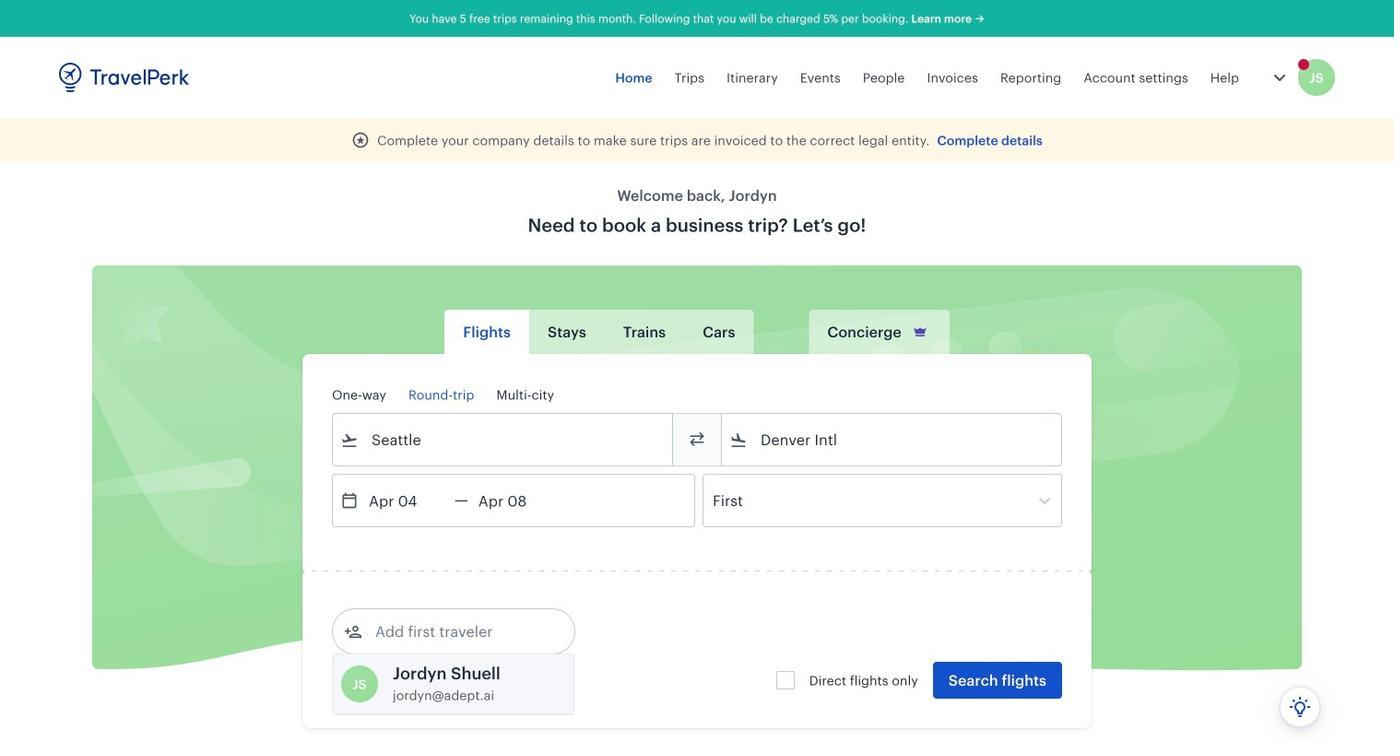 Task type: locate. For each thing, give the bounding box(es) containing it.
Return text field
[[468, 475, 564, 527]]

Depart text field
[[359, 475, 455, 527]]



Task type: describe. For each thing, give the bounding box(es) containing it.
Add first traveler search field
[[362, 617, 554, 646]]

From search field
[[359, 425, 648, 455]]

To search field
[[748, 425, 1037, 455]]



